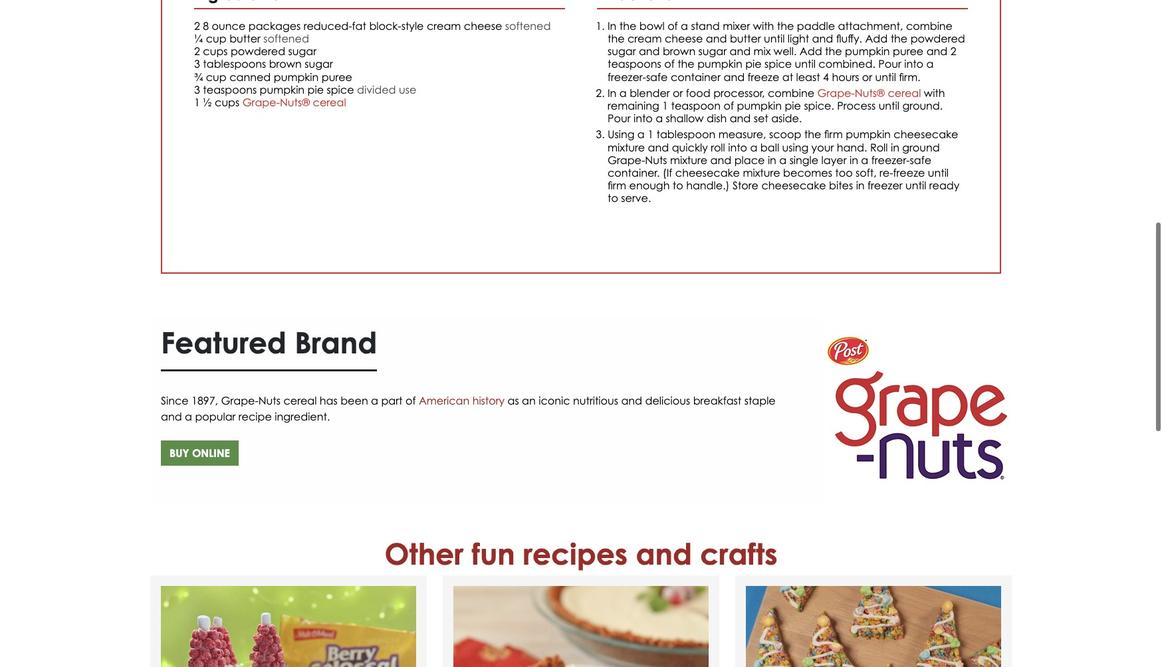 Task type: locate. For each thing, give the bounding box(es) containing it.
3 down ¼
[[194, 57, 200, 70]]

0 horizontal spatial powdered
[[231, 44, 285, 57]]

0 vertical spatial puree
[[893, 44, 924, 57]]

cereal left divided
[[313, 95, 346, 108]]

0 vertical spatial spice
[[765, 57, 792, 70]]

cup right ¾
[[206, 70, 227, 83]]

serve.
[[621, 191, 651, 204]]

butter up tablespoons
[[230, 31, 261, 45]]

1 horizontal spatial mixture
[[670, 153, 708, 166]]

into right roll
[[728, 140, 747, 153]]

cream up blender on the right of page
[[628, 31, 662, 45]]

or
[[862, 70, 873, 83], [673, 86, 683, 99]]

0 vertical spatial pie
[[746, 57, 762, 70]]

2 horizontal spatial pie
[[785, 98, 801, 112]]

history
[[473, 394, 505, 407]]

freezer- up blender on the right of page
[[608, 70, 646, 83]]

1 vertical spatial cup
[[206, 70, 227, 83]]

1 horizontal spatial safe
[[910, 153, 932, 166]]

a right using
[[638, 127, 645, 141]]

0 horizontal spatial butter
[[230, 31, 261, 45]]

into
[[905, 57, 924, 70], [634, 111, 653, 124], [728, 140, 747, 153]]

1 vertical spatial combine
[[768, 86, 815, 99]]

pie left 'spice.'
[[785, 98, 801, 112]]

recipe
[[239, 410, 272, 423]]

freezer- up freezer at the top of the page
[[872, 153, 910, 166]]

spice left divided
[[327, 82, 354, 96]]

in inside 'in the bowl of a stand mixer with the paddle attachment, combine the cream cheese and butter until light and fluffy. add the powdered sugar and brown sugar and mix well. add the pumpkin puree and 2 teaspoons of the pumpkin pie spice until combined. pour into a freezer-safe container and freeze at least 4 hours or until firm.'
[[608, 19, 617, 32]]

tablespoon
[[657, 127, 716, 141]]

bites
[[829, 178, 853, 192]]

0 vertical spatial nuts
[[645, 153, 667, 166]]

puree left divided
[[322, 70, 352, 83]]

fruity pebbles holiday trees recipe image
[[746, 586, 1001, 668]]

2 horizontal spatial 1
[[662, 98, 668, 112]]

0 vertical spatial combine
[[906, 19, 953, 32]]

spice.
[[804, 98, 834, 112]]

fluffy.
[[836, 31, 862, 45]]

ready
[[929, 178, 960, 192]]

cheesecake down the "single"
[[762, 178, 826, 192]]

nuts®
[[855, 86, 885, 99], [280, 95, 310, 108]]

cheese inside 'in the bowl of a stand mixer with the paddle attachment, combine the cream cheese and butter until light and fluffy. add the powdered sugar and brown sugar and mix well. add the pumpkin puree and 2 teaspoons of the pumpkin pie spice until combined. pour into a freezer-safe container and freeze at least 4 hours or until firm.'
[[665, 31, 703, 45]]

to right (if
[[673, 178, 683, 192]]

1 horizontal spatial cream
[[628, 31, 662, 45]]

butter inside 'in the bowl of a stand mixer with the paddle attachment, combine the cream cheese and butter until light and fluffy. add the powdered sugar and brown sugar and mix well. add the pumpkin puree and 2 teaspoons of the pumpkin pie spice until combined. pour into a freezer-safe container and freeze at least 4 hours or until firm.'
[[730, 31, 761, 45]]

nuts inside the using a 1 tablespoon measure, scoop the firm pumpkin cheesecake mixture and quickly roll into a ball using your hand. roll in ground grape-nuts mixture and place in a single layer in a freezer-safe container. (if cheesecake mixture becomes too soft, re-freeze until firm enough to handle.) store cheesecake bites in freezer until ready to serve.
[[645, 153, 667, 166]]

1 horizontal spatial softened
[[505, 19, 551, 32]]

0 vertical spatial teaspoons
[[608, 57, 662, 70]]

0 vertical spatial into
[[905, 57, 924, 70]]

mixture
[[608, 140, 645, 153], [670, 153, 708, 166], [743, 166, 780, 179]]

pour up using
[[608, 111, 631, 124]]

puree
[[893, 44, 924, 57], [322, 70, 352, 83]]

0 horizontal spatial teaspoons
[[203, 82, 257, 96]]

0 horizontal spatial nuts®
[[280, 95, 310, 108]]

or right 'hours' at the right of page
[[862, 70, 873, 83]]

4
[[823, 70, 829, 83]]

into down blender on the right of page
[[634, 111, 653, 124]]

0 vertical spatial or
[[862, 70, 873, 83]]

1 inside the using a 1 tablespoon measure, scoop the firm pumpkin cheesecake mixture and quickly roll into a ball using your hand. roll in ground grape-nuts mixture and place in a single layer in a freezer-safe container. (if cheesecake mixture becomes too soft, re-freeze until firm enough to handle.) store cheesecake bites in freezer until ready to serve.
[[648, 127, 654, 141]]

teaspoons down tablespoons
[[203, 82, 257, 96]]

3 left ½
[[194, 82, 200, 96]]

blender
[[630, 86, 670, 99]]

cream
[[427, 19, 461, 32], [628, 31, 662, 45]]

1 vertical spatial in
[[608, 86, 617, 99]]

1 for a
[[648, 127, 654, 141]]

1 vertical spatial cups
[[215, 95, 240, 108]]

1 butter from the left
[[230, 31, 261, 45]]

add right fluffy.
[[865, 31, 888, 45]]

powdered up firm.
[[911, 31, 965, 45]]

pie
[[746, 57, 762, 70], [308, 82, 324, 96], [785, 98, 801, 112]]

with up mix
[[753, 19, 774, 32]]

roll
[[870, 140, 888, 153]]

pour
[[879, 57, 902, 70], [608, 111, 631, 124]]

powdered inside 'in the bowl of a stand mixer with the paddle attachment, combine the cream cheese and butter until light and fluffy. add the powdered sugar and brown sugar and mix well. add the pumpkin puree and 2 teaspoons of the pumpkin pie spice until combined. pour into a freezer-safe container and freeze at least 4 hours or until firm.'
[[911, 31, 965, 45]]

freezer
[[868, 178, 903, 192]]

1 vertical spatial with
[[924, 86, 945, 99]]

0 vertical spatial in
[[608, 19, 617, 32]]

cheesecake down ground.
[[894, 127, 959, 141]]

powdered up 'canned'
[[231, 44, 285, 57]]

teaspoons
[[608, 57, 662, 70], [203, 82, 257, 96]]

grape- down 'canned'
[[242, 95, 280, 108]]

0 vertical spatial freezer-
[[608, 70, 646, 83]]

1 horizontal spatial pie
[[746, 57, 762, 70]]

1 vertical spatial safe
[[910, 153, 932, 166]]

1 inside 2 8 ounce packages reduced-fat block-style cream cheese softened ¼ cup butter softened 2 cups powdered sugar 3 tablespoons brown sugar ¾ cup canned pumpkin puree 3 teaspoons pumpkin pie spice divided use 1 ½ cups grape-nuts® cereal
[[194, 95, 200, 108]]

cereal inside 2 8 ounce packages reduced-fat block-style cream cheese softened ¼ cup butter softened 2 cups powdered sugar 3 tablespoons brown sugar ¾ cup canned pumpkin puree 3 teaspoons pumpkin pie spice divided use 1 ½ cups grape-nuts® cereal
[[313, 95, 346, 108]]

0 horizontal spatial pie
[[308, 82, 324, 96]]

1 vertical spatial pie
[[308, 82, 324, 96]]

add right well. on the top right of the page
[[800, 44, 822, 57]]

softened
[[505, 19, 551, 32], [264, 31, 309, 45]]

in right layer
[[850, 153, 858, 166]]

mixture up container.
[[608, 140, 645, 153]]

a left ball
[[750, 140, 758, 153]]

firm left enough
[[608, 178, 626, 192]]

mixture down tablespoon
[[670, 153, 708, 166]]

1 inside with remaining 1 teaspoon of pumpkin pie spice. process until ground. pour into a shallow dish and set aside.
[[662, 98, 668, 112]]

1 vertical spatial firm
[[608, 178, 626, 192]]

the
[[620, 19, 637, 32], [777, 19, 794, 32], [608, 31, 625, 45], [891, 31, 908, 45], [825, 44, 842, 57], [678, 57, 695, 70], [804, 127, 822, 141]]

safe inside 'in the bowl of a stand mixer with the paddle attachment, combine the cream cheese and butter until light and fluffy. add the powdered sugar and brown sugar and mix well. add the pumpkin puree and 2 teaspoons of the pumpkin pie spice until combined. pour into a freezer-safe container and freeze at least 4 hours or until firm.'
[[646, 70, 668, 83]]

cheesecake down roll
[[675, 166, 740, 179]]

1897,
[[192, 394, 218, 407]]

a
[[681, 19, 688, 32], [927, 57, 934, 70], [620, 86, 627, 99], [656, 111, 663, 124], [638, 127, 645, 141], [750, 140, 758, 153], [780, 153, 787, 166], [861, 153, 869, 166], [371, 394, 378, 407], [185, 410, 192, 423]]

until down ground
[[928, 166, 949, 179]]

puree up firm.
[[893, 44, 924, 57]]

into inside with remaining 1 teaspoon of pumpkin pie spice. process until ground. pour into a shallow dish and set aside.
[[634, 111, 653, 124]]

ground
[[903, 140, 940, 153]]

nuts
[[645, 153, 667, 166], [259, 394, 281, 407]]

in right bites
[[856, 178, 865, 192]]

butter
[[230, 31, 261, 45], [730, 31, 761, 45]]

3
[[194, 57, 200, 70], [194, 82, 200, 96]]

1 vertical spatial or
[[673, 86, 683, 99]]

2 horizontal spatial into
[[905, 57, 924, 70]]

1 horizontal spatial nuts
[[645, 153, 667, 166]]

2 vertical spatial pie
[[785, 98, 801, 112]]

becomes
[[783, 166, 832, 179]]

teaspoons inside 'in the bowl of a stand mixer with the paddle attachment, combine the cream cheese and butter until light and fluffy. add the powdered sugar and brown sugar and mix well. add the pumpkin puree and 2 teaspoons of the pumpkin pie spice until combined. pour into a freezer-safe container and freeze at least 4 hours or until firm.'
[[608, 57, 662, 70]]

0 horizontal spatial freezer-
[[608, 70, 646, 83]]

cream right "style"
[[427, 19, 461, 32]]

¾
[[194, 70, 203, 83]]

1 horizontal spatial 1
[[648, 127, 654, 141]]

with
[[753, 19, 774, 32], [924, 86, 945, 99]]

brown inside 2 8 ounce packages reduced-fat block-style cream cheese softened ¼ cup butter softened 2 cups powdered sugar 3 tablespoons brown sugar ¾ cup canned pumpkin puree 3 teaspoons pumpkin pie spice divided use 1 ½ cups grape-nuts® cereal
[[269, 57, 302, 70]]

enough
[[629, 178, 670, 192]]

0 horizontal spatial pour
[[608, 111, 631, 124]]

to left serve.
[[608, 191, 618, 204]]

0 horizontal spatial cream
[[427, 19, 461, 32]]

grape-nuts® cereal link down 'canned'
[[242, 95, 346, 108]]

popular
[[195, 410, 236, 423]]

1 vertical spatial spice
[[327, 82, 354, 96]]

teaspoons inside 2 8 ounce packages reduced-fat block-style cream cheese softened ¼ cup butter softened 2 cups powdered sugar 3 tablespoons brown sugar ¾ cup canned pumpkin puree 3 teaspoons pumpkin pie spice divided use 1 ½ cups grape-nuts® cereal
[[203, 82, 257, 96]]

2 butter from the left
[[730, 31, 761, 45]]

in left blender on the right of page
[[608, 86, 617, 99]]

grape- down using
[[608, 153, 645, 166]]

into up ground.
[[905, 57, 924, 70]]

combine down at at top
[[768, 86, 815, 99]]

a right ball
[[780, 153, 787, 166]]

safe up blender on the right of page
[[646, 70, 668, 83]]

1 horizontal spatial or
[[862, 70, 873, 83]]

cup
[[206, 31, 227, 45], [206, 70, 227, 83]]

0 vertical spatial firm
[[824, 127, 843, 141]]

brown up container
[[663, 44, 696, 57]]

1 horizontal spatial with
[[924, 86, 945, 99]]

processor,
[[714, 86, 765, 99]]

a down since
[[185, 410, 192, 423]]

1 horizontal spatial grape-nuts® cereal link
[[818, 86, 921, 99]]

a left shallow
[[656, 111, 663, 124]]

0 horizontal spatial brown
[[269, 57, 302, 70]]

staple
[[745, 394, 776, 407]]

cups right ½
[[215, 95, 240, 108]]

using
[[782, 140, 809, 153]]

and inside with remaining 1 teaspoon of pumpkin pie spice. process until ground. pour into a shallow dish and set aside.
[[730, 111, 751, 124]]

1 right using
[[648, 127, 654, 141]]

been
[[341, 394, 368, 407]]

1 vertical spatial freeze
[[893, 166, 925, 179]]

freeze up in a blender or food processor, combine grape-nuts® cereal
[[748, 70, 780, 83]]

1 horizontal spatial puree
[[893, 44, 924, 57]]

pour right combined.
[[879, 57, 902, 70]]

0 horizontal spatial cheese
[[464, 19, 502, 32]]

1 for remaining
[[662, 98, 668, 112]]

with inside with remaining 1 teaspoon of pumpkin pie spice. process until ground. pour into a shallow dish and set aside.
[[924, 86, 945, 99]]

packages
[[249, 19, 301, 32]]

0 horizontal spatial to
[[608, 191, 618, 204]]

other
[[385, 536, 464, 571]]

nuts up 'recipe'
[[259, 394, 281, 407]]

spice
[[765, 57, 792, 70], [327, 82, 354, 96]]

other fun recipes and crafts
[[385, 536, 778, 571]]

1
[[194, 95, 200, 108], [662, 98, 668, 112], [648, 127, 654, 141]]

to
[[673, 178, 683, 192], [608, 191, 618, 204]]

1 horizontal spatial cheese
[[665, 31, 703, 45]]

0 horizontal spatial into
[[634, 111, 653, 124]]

cheese inside 2 8 ounce packages reduced-fat block-style cream cheese softened ¼ cup butter softened 2 cups powdered sugar 3 tablespoons brown sugar ¾ cup canned pumpkin puree 3 teaspoons pumpkin pie spice divided use 1 ½ cups grape-nuts® cereal
[[464, 19, 502, 32]]

0 vertical spatial 3
[[194, 57, 200, 70]]

freezer- inside 'in the bowl of a stand mixer with the paddle attachment, combine the cream cheese and butter until light and fluffy. add the powdered sugar and brown sugar and mix well. add the pumpkin puree and 2 teaspoons of the pumpkin pie spice until combined. pour into a freezer-safe container and freeze at least 4 hours or until firm.'
[[608, 70, 646, 83]]

0 horizontal spatial with
[[753, 19, 774, 32]]

buy online button
[[161, 440, 239, 465]]

0 vertical spatial safe
[[646, 70, 668, 83]]

a left part
[[371, 394, 378, 407]]

cup right ¼
[[206, 31, 227, 45]]

1 horizontal spatial powdered
[[911, 31, 965, 45]]

in right roll
[[891, 140, 900, 153]]

1 left ½
[[194, 95, 200, 108]]

of right part
[[406, 394, 416, 407]]

puree inside 'in the bowl of a stand mixer with the paddle attachment, combine the cream cheese and butter until light and fluffy. add the powdered sugar and brown sugar and mix well. add the pumpkin puree and 2 teaspoons of the pumpkin pie spice until combined. pour into a freezer-safe container and freeze at least 4 hours or until firm.'
[[893, 44, 924, 57]]

1 horizontal spatial teaspoons
[[608, 57, 662, 70]]

1 horizontal spatial into
[[728, 140, 747, 153]]

0 vertical spatial with
[[753, 19, 774, 32]]

spice inside 2 8 ounce packages reduced-fat block-style cream cheese softened ¼ cup butter softened 2 cups powdered sugar 3 tablespoons brown sugar ¾ cup canned pumpkin puree 3 teaspoons pumpkin pie spice divided use 1 ½ cups grape-nuts® cereal
[[327, 82, 354, 96]]

nuts® inside 2 8 ounce packages reduced-fat block-style cream cheese softened ¼ cup butter softened 2 cups powdered sugar 3 tablespoons brown sugar ¾ cup canned pumpkin puree 3 teaspoons pumpkin pie spice divided use 1 ½ cups grape-nuts® cereal
[[280, 95, 310, 108]]

paddle
[[797, 19, 835, 32]]

safe up ready at right
[[910, 153, 932, 166]]

hours
[[832, 70, 859, 83]]

0 horizontal spatial freeze
[[748, 70, 780, 83]]

layer
[[822, 153, 847, 166]]

0 horizontal spatial 1
[[194, 95, 200, 108]]

1 vertical spatial pour
[[608, 111, 631, 124]]

powdered inside 2 8 ounce packages reduced-fat block-style cream cheese softened ¼ cup butter softened 2 cups powdered sugar 3 tablespoons brown sugar ¾ cup canned pumpkin puree 3 teaspoons pumpkin pie spice divided use 1 ½ cups grape-nuts® cereal
[[231, 44, 285, 57]]

0 vertical spatial cup
[[206, 31, 227, 45]]

cheesecake
[[894, 127, 959, 141], [675, 166, 740, 179], [762, 178, 826, 192]]

mixer
[[723, 19, 750, 32]]

2
[[194, 19, 200, 32], [194, 44, 200, 57], [951, 44, 957, 57]]

0 vertical spatial freeze
[[748, 70, 780, 83]]

until right process
[[879, 98, 900, 112]]

use
[[399, 82, 416, 96]]

firm up layer
[[824, 127, 843, 141]]

0 horizontal spatial puree
[[322, 70, 352, 83]]

set
[[754, 111, 769, 124]]

spice up in a blender or food processor, combine grape-nuts® cereal
[[765, 57, 792, 70]]

nuts up enough
[[645, 153, 667, 166]]

1 vertical spatial freezer-
[[872, 153, 910, 166]]

cream inside 'in the bowl of a stand mixer with the paddle attachment, combine the cream cheese and butter until light and fluffy. add the powdered sugar and brown sugar and mix well. add the pumpkin puree and 2 teaspoons of the pumpkin pie spice until combined. pour into a freezer-safe container and freeze at least 4 hours or until firm.'
[[628, 31, 662, 45]]

1 in from the top
[[608, 19, 617, 32]]

1 horizontal spatial freezer-
[[872, 153, 910, 166]]

a right firm.
[[927, 57, 934, 70]]

1 horizontal spatial butter
[[730, 31, 761, 45]]

grape-nuts® cereal link down 'hours' at the right of page
[[818, 86, 921, 99]]

1 vertical spatial teaspoons
[[203, 82, 257, 96]]

delicious
[[645, 394, 690, 407]]

0 horizontal spatial nuts
[[259, 394, 281, 407]]

2 horizontal spatial mixture
[[743, 166, 780, 179]]

pie up in a blender or food processor, combine grape-nuts® cereal
[[746, 57, 762, 70]]

combine up firm.
[[906, 19, 953, 32]]

1 horizontal spatial combine
[[906, 19, 953, 32]]

safe
[[646, 70, 668, 83], [910, 153, 932, 166]]

1 horizontal spatial pour
[[879, 57, 902, 70]]

of up measure,
[[724, 98, 734, 112]]

or left food
[[673, 86, 683, 99]]

pumpkin
[[845, 44, 890, 57], [698, 57, 743, 70], [274, 70, 319, 83], [260, 82, 305, 96], [737, 98, 782, 112], [846, 127, 891, 141]]

with remaining 1 teaspoon of pumpkin pie spice. process until ground. pour into a shallow dish and set aside.
[[608, 86, 945, 124]]

crafts
[[700, 536, 778, 571]]

pie inside 2 8 ounce packages reduced-fat block-style cream cheese softened ¼ cup butter softened 2 cups powdered sugar 3 tablespoons brown sugar ¾ cup canned pumpkin puree 3 teaspoons pumpkin pie spice divided use 1 ½ cups grape-nuts® cereal
[[308, 82, 324, 96]]

0 horizontal spatial spice
[[327, 82, 354, 96]]

2 vertical spatial into
[[728, 140, 747, 153]]

brown
[[663, 44, 696, 57], [269, 57, 302, 70]]

stand
[[691, 19, 720, 32]]

2 in from the top
[[608, 86, 617, 99]]

teaspoons up blender on the right of page
[[608, 57, 662, 70]]

in a blender or food processor, combine grape-nuts® cereal
[[608, 86, 921, 99]]

pie left divided
[[308, 82, 324, 96]]

in left bowl
[[608, 19, 617, 32]]

container
[[671, 70, 721, 83]]

measure,
[[719, 127, 766, 141]]

1 horizontal spatial spice
[[765, 57, 792, 70]]

1 horizontal spatial brown
[[663, 44, 696, 57]]

brown down packages
[[269, 57, 302, 70]]

of
[[668, 19, 678, 32], [664, 57, 675, 70], [724, 98, 734, 112], [406, 394, 416, 407]]

1 3 from the top
[[194, 57, 200, 70]]

0 vertical spatial pour
[[879, 57, 902, 70]]

cereal down firm.
[[888, 86, 921, 99]]

mixture down ball
[[743, 166, 780, 179]]

0 horizontal spatial safe
[[646, 70, 668, 83]]

with up ground
[[924, 86, 945, 99]]

divided
[[357, 82, 396, 96]]

1 horizontal spatial to
[[673, 178, 683, 192]]

1 vertical spatial puree
[[322, 70, 352, 83]]

grape- up 'recipe'
[[221, 394, 259, 407]]

iconic
[[539, 394, 570, 407]]

1 horizontal spatial freeze
[[893, 166, 925, 179]]

freeze down ground
[[893, 166, 925, 179]]

1 left teaspoon
[[662, 98, 668, 112]]

grape-nuts® cereal link
[[818, 86, 921, 99], [242, 95, 346, 108]]

pour inside with remaining 1 teaspoon of pumpkin pie spice. process until ground. pour into a shallow dish and set aside.
[[608, 111, 631, 124]]

1 vertical spatial 3
[[194, 82, 200, 96]]

sugar
[[288, 44, 317, 57], [608, 44, 636, 57], [699, 44, 727, 57], [305, 57, 333, 70]]

1 vertical spatial into
[[634, 111, 653, 124]]

cups right ¼
[[203, 44, 228, 57]]

store
[[733, 178, 759, 192]]

butter left well. on the top right of the page
[[730, 31, 761, 45]]

ingredient.
[[275, 410, 330, 423]]



Task type: vqa. For each thing, say whether or not it's contained in the screenshot.


Task type: describe. For each thing, give the bounding box(es) containing it.
has
[[320, 394, 338, 407]]

of up blender on the right of page
[[664, 57, 675, 70]]

brand
[[295, 324, 377, 359]]

since 1897, grape-nuts cereal has been a part of american history
[[161, 394, 505, 407]]

roll
[[711, 140, 725, 153]]

single
[[790, 153, 819, 166]]

8
[[203, 19, 209, 32]]

2 cup from the top
[[206, 70, 227, 83]]

grape nuts greek yogurt pie recipe image
[[454, 586, 709, 668]]

re-
[[880, 166, 893, 179]]

0 horizontal spatial mixture
[[608, 140, 645, 153]]

0 horizontal spatial softened
[[264, 31, 309, 45]]

safe inside the using a 1 tablespoon measure, scoop the firm pumpkin cheesecake mixture and quickly roll into a ball using your hand. roll in ground grape-nuts mixture and place in a single layer in a freezer-safe container. (if cheesecake mixture becomes too soft, re-freeze until firm enough to handle.) store cheesecake bites in freezer until ready to serve.
[[910, 153, 932, 166]]

ground.
[[903, 98, 943, 112]]

well.
[[774, 44, 797, 57]]

1 horizontal spatial cheesecake
[[762, 178, 826, 192]]

a inside with remaining 1 teaspoon of pumpkin pie spice. process until ground. pour into a shallow dish and set aside.
[[656, 111, 663, 124]]

light
[[788, 31, 809, 45]]

bowl
[[640, 19, 665, 32]]

1 cup from the top
[[206, 31, 227, 45]]

container.
[[608, 166, 660, 179]]

0 horizontal spatial add
[[800, 44, 822, 57]]

grape- inside 2 8 ounce packages reduced-fat block-style cream cheese softened ¼ cup butter softened 2 cups powdered sugar 3 tablespoons brown sugar ¾ cup canned pumpkin puree 3 teaspoons pumpkin pie spice divided use 1 ½ cups grape-nuts® cereal
[[242, 95, 280, 108]]

2 inside 'in the bowl of a stand mixer with the paddle attachment, combine the cream cheese and butter until light and fluffy. add the powdered sugar and brown sugar and mix well. add the pumpkin puree and 2 teaspoons of the pumpkin pie spice until combined. pour into a freezer-safe container and freeze at least 4 hours or until firm.'
[[951, 44, 957, 57]]

or inside 'in the bowl of a stand mixer with the paddle attachment, combine the cream cheese and butter until light and fluffy. add the powdered sugar and brown sugar and mix well. add the pumpkin puree and 2 teaspoons of the pumpkin pie spice until combined. pour into a freezer-safe container and freeze at least 4 hours or until firm.'
[[862, 70, 873, 83]]

using
[[608, 127, 635, 141]]

quickly
[[672, 140, 708, 153]]

into inside 'in the bowl of a stand mixer with the paddle attachment, combine the cream cheese and butter until light and fluffy. add the powdered sugar and brown sugar and mix well. add the pumpkin puree and 2 teaspoons of the pumpkin pie spice until combined. pour into a freezer-safe container and freeze at least 4 hours or until firm.'
[[905, 57, 924, 70]]

0 vertical spatial cups
[[203, 44, 228, 57]]

scoop
[[769, 127, 802, 141]]

as
[[508, 394, 519, 407]]

2 3 from the top
[[194, 82, 200, 96]]

0 horizontal spatial grape-nuts® cereal link
[[242, 95, 346, 108]]

at
[[783, 70, 793, 83]]

combine inside 'in the bowl of a stand mixer with the paddle attachment, combine the cream cheese and butter until light and fluffy. add the powdered sugar and brown sugar and mix well. add the pumpkin puree and 2 teaspoons of the pumpkin pie spice until combined. pour into a freezer-safe container and freeze at least 4 hours or until firm.'
[[906, 19, 953, 32]]

(if
[[663, 166, 673, 179]]

block-
[[369, 19, 401, 32]]

butter inside 2 8 ounce packages reduced-fat block-style cream cheese softened ¼ cup butter softened 2 cups powdered sugar 3 tablespoons brown sugar ¾ cup canned pumpkin puree 3 teaspoons pumpkin pie spice divided use 1 ½ cups grape-nuts® cereal
[[230, 31, 261, 45]]

with inside 'in the bowl of a stand mixer with the paddle attachment, combine the cream cheese and butter until light and fluffy. add the powdered sugar and brown sugar and mix well. add the pumpkin puree and 2 teaspoons of the pumpkin pie spice until combined. pour into a freezer-safe container and freeze at least 4 hours or until firm.'
[[753, 19, 774, 32]]

american history link
[[419, 394, 505, 407]]

featured
[[161, 324, 287, 359]]

pumpkin inside with remaining 1 teaspoon of pumpkin pie spice. process until ground. pour into a shallow dish and set aside.
[[737, 98, 782, 112]]

grape nuts logo image
[[822, 316, 1012, 506]]

using a 1 tablespoon measure, scoop the firm pumpkin cheesecake mixture and quickly roll into a ball using your hand. roll in ground grape-nuts mixture and place in a single layer in a freezer-safe container. (if cheesecake mixture becomes too soft, re-freeze until firm enough to handle.) store cheesecake bites in freezer until ready to serve.
[[608, 127, 960, 204]]

shallow
[[666, 111, 704, 124]]

remaining
[[608, 98, 660, 112]]

featured brand
[[161, 324, 377, 359]]

cream inside 2 8 ounce packages reduced-fat block-style cream cheese softened ¼ cup butter softened 2 cups powdered sugar 3 tablespoons brown sugar ¾ cup canned pumpkin puree 3 teaspoons pumpkin pie spice divided use 1 ½ cups grape-nuts® cereal
[[427, 19, 461, 32]]

2 8 ounce packages reduced-fat block-style cream cheese softened ¼ cup butter softened 2 cups powdered sugar 3 tablespoons brown sugar ¾ cup canned pumpkin puree 3 teaspoons pumpkin pie spice divided use 1 ½ cups grape-nuts® cereal
[[194, 19, 551, 108]]

until left firm.
[[875, 70, 896, 83]]

0 horizontal spatial cheesecake
[[675, 166, 740, 179]]

in the bowl of a stand mixer with the paddle attachment, combine the cream cheese and butter until light and fluffy. add the powdered sugar and brown sugar and mix well. add the pumpkin puree and 2 teaspoons of the pumpkin pie spice until combined. pour into a freezer-safe container and freeze at least 4 hours or until firm.
[[608, 19, 965, 83]]

combined.
[[819, 57, 876, 70]]

reduced-
[[304, 19, 352, 32]]

of inside with remaining 1 teaspoon of pumpkin pie spice. process until ground. pour into a shallow dish and set aside.
[[724, 98, 734, 112]]

place
[[735, 153, 765, 166]]

attachment,
[[838, 19, 903, 32]]

brown inside 'in the bowl of a stand mixer with the paddle attachment, combine the cream cheese and butter until light and fluffy. add the powdered sugar and brown sugar and mix well. add the pumpkin puree and 2 teaspoons of the pumpkin pie spice until combined. pour into a freezer-safe container and freeze at least 4 hours or until firm.'
[[663, 44, 696, 57]]

2 horizontal spatial cheesecake
[[894, 127, 959, 141]]

aside.
[[772, 111, 802, 124]]

online
[[192, 446, 230, 459]]

0 horizontal spatial combine
[[768, 86, 815, 99]]

process
[[837, 98, 876, 112]]

dish
[[707, 111, 727, 124]]

ounce
[[212, 19, 246, 32]]

until left light
[[764, 31, 785, 45]]

part
[[381, 394, 403, 407]]

soft,
[[856, 166, 877, 179]]

fun
[[472, 536, 515, 571]]

pie inside 'in the bowl of a stand mixer with the paddle attachment, combine the cream cheese and butter until light and fluffy. add the powdered sugar and brown sugar and mix well. add the pumpkin puree and 2 teaspoons of the pumpkin pie spice until combined. pour into a freezer-safe container and freeze at least 4 hours or until firm.'
[[746, 57, 762, 70]]

nutritious
[[573, 394, 618, 407]]

1 vertical spatial nuts
[[259, 394, 281, 407]]

buy
[[170, 446, 189, 459]]

mix
[[754, 44, 771, 57]]

freezer- inside the using a 1 tablespoon measure, scoop the firm pumpkin cheesecake mixture and quickly roll into a ball using your hand. roll in ground grape-nuts mixture and place in a single layer in a freezer-safe container. (if cheesecake mixture becomes too soft, re-freeze until firm enough to handle.) store cheesecake bites in freezer until ready to serve.
[[872, 153, 910, 166]]

½
[[203, 95, 212, 108]]

0 horizontal spatial or
[[673, 86, 683, 99]]

puree inside 2 8 ounce packages reduced-fat block-style cream cheese softened ¼ cup butter softened 2 cups powdered sugar 3 tablespoons brown sugar ¾ cup canned pumpkin puree 3 teaspoons pumpkin pie spice divided use 1 ½ cups grape-nuts® cereal
[[322, 70, 352, 83]]

in for in a blender or food processor, combine grape-nuts® cereal
[[608, 86, 617, 99]]

a left stand at the right top of page
[[681, 19, 688, 32]]

ball
[[761, 140, 779, 153]]

handle.)
[[686, 178, 730, 192]]

until right at at top
[[795, 57, 816, 70]]

tablespoons
[[203, 57, 266, 70]]

¼
[[194, 31, 203, 45]]

food
[[686, 86, 711, 99]]

recipes
[[523, 536, 628, 571]]

0 horizontal spatial firm
[[608, 178, 626, 192]]

hand.
[[837, 140, 867, 153]]

freeze inside 'in the bowl of a stand mixer with the paddle attachment, combine the cream cheese and butter until light and fluffy. add the powdered sugar and brown sugar and mix well. add the pumpkin puree and 2 teaspoons of the pumpkin pie spice until combined. pour into a freezer-safe container and freeze at least 4 hours or until firm.'
[[748, 70, 780, 83]]

american
[[419, 394, 470, 407]]

fat
[[352, 19, 366, 32]]

until inside with remaining 1 teaspoon of pumpkin pie spice. process until ground. pour into a shallow dish and set aside.
[[879, 98, 900, 112]]

pour inside 'in the bowl of a stand mixer with the paddle attachment, combine the cream cheese and butter until light and fluffy. add the powdered sugar and brown sugar and mix well. add the pumpkin puree and 2 teaspoons of the pumpkin pie spice until combined. pour into a freezer-safe container and freeze at least 4 hours or until firm.'
[[879, 57, 902, 70]]

as an iconic nutritious and delicious breakfast staple and a popular recipe ingredient.
[[161, 394, 776, 423]]

spice inside 'in the bowl of a stand mixer with the paddle attachment, combine the cream cheese and butter until light and fluffy. add the powdered sugar and brown sugar and mix well. add the pumpkin puree and 2 teaspoons of the pumpkin pie spice until combined. pour into a freezer-safe container and freeze at least 4 hours or until firm.'
[[765, 57, 792, 70]]

buy online
[[170, 446, 230, 459]]

a left roll
[[861, 153, 869, 166]]

1 horizontal spatial add
[[865, 31, 888, 45]]

an
[[522, 394, 536, 407]]

pie inside with remaining 1 teaspoon of pumpkin pie spice. process until ground. pour into a shallow dish and set aside.
[[785, 98, 801, 112]]

freeze inside the using a 1 tablespoon measure, scoop the firm pumpkin cheesecake mixture and quickly roll into a ball using your hand. roll in ground grape-nuts mixture and place in a single layer in a freezer-safe container. (if cheesecake mixture becomes too soft, re-freeze until firm enough to handle.) store cheesecake bites in freezer until ready to serve.
[[893, 166, 925, 179]]

since
[[161, 394, 189, 407]]

1 horizontal spatial nuts®
[[855, 86, 885, 99]]

a inside as an iconic nutritious and delicious breakfast staple and a popular recipe ingredient.
[[185, 410, 192, 423]]

canned
[[230, 70, 271, 83]]

in right the "place"
[[768, 153, 777, 166]]

of right bowl
[[668, 19, 678, 32]]

least
[[796, 70, 820, 83]]

style
[[401, 19, 424, 32]]

teaspoon
[[671, 98, 721, 112]]

1 horizontal spatial firm
[[824, 127, 843, 141]]

into inside the using a 1 tablespoon measure, scoop the firm pumpkin cheesecake mixture and quickly roll into a ball using your hand. roll in ground grape-nuts mixture and place in a single layer in a freezer-safe container. (if cheesecake mixture becomes too soft, re-freeze until firm enough to handle.) store cheesecake bites in freezer until ready to serve.
[[728, 140, 747, 153]]

firm.
[[899, 70, 921, 83]]

grape- down 'hours' at the right of page
[[818, 86, 855, 99]]

in for in the bowl of a stand mixer with the paddle attachment, combine the cream cheese and butter until light and fluffy. add the powdered sugar and brown sugar and mix well. add the pumpkin puree and 2 teaspoons of the pumpkin pie spice until combined. pour into a freezer-safe container and freeze at least 4 hours or until firm.
[[608, 19, 617, 32]]

cereal up ingredient.
[[284, 394, 317, 407]]

until left ready at right
[[906, 178, 927, 192]]

a left blender on the right of page
[[620, 86, 627, 99]]

pumpkin inside the using a 1 tablespoon measure, scoop the firm pumpkin cheesecake mixture and quickly roll into a ball using your hand. roll in ground grape-nuts mixture and place in a single layer in a freezer-safe container. (if cheesecake mixture becomes too soft, re-freeze until firm enough to handle.) store cheesecake bites in freezer until ready to serve.
[[846, 127, 891, 141]]

malt-o-meal® santa hats recipe image
[[161, 586, 416, 668]]

breakfast
[[693, 394, 742, 407]]

your
[[812, 140, 834, 153]]

grape- inside the using a 1 tablespoon measure, scoop the firm pumpkin cheesecake mixture and quickly roll into a ball using your hand. roll in ground grape-nuts mixture and place in a single layer in a freezer-safe container. (if cheesecake mixture becomes too soft, re-freeze until firm enough to handle.) store cheesecake bites in freezer until ready to serve.
[[608, 153, 645, 166]]

the inside the using a 1 tablespoon measure, scoop the firm pumpkin cheesecake mixture and quickly roll into a ball using your hand. roll in ground grape-nuts mixture and place in a single layer in a freezer-safe container. (if cheesecake mixture becomes too soft, re-freeze until firm enough to handle.) store cheesecake bites in freezer until ready to serve.
[[804, 127, 822, 141]]



